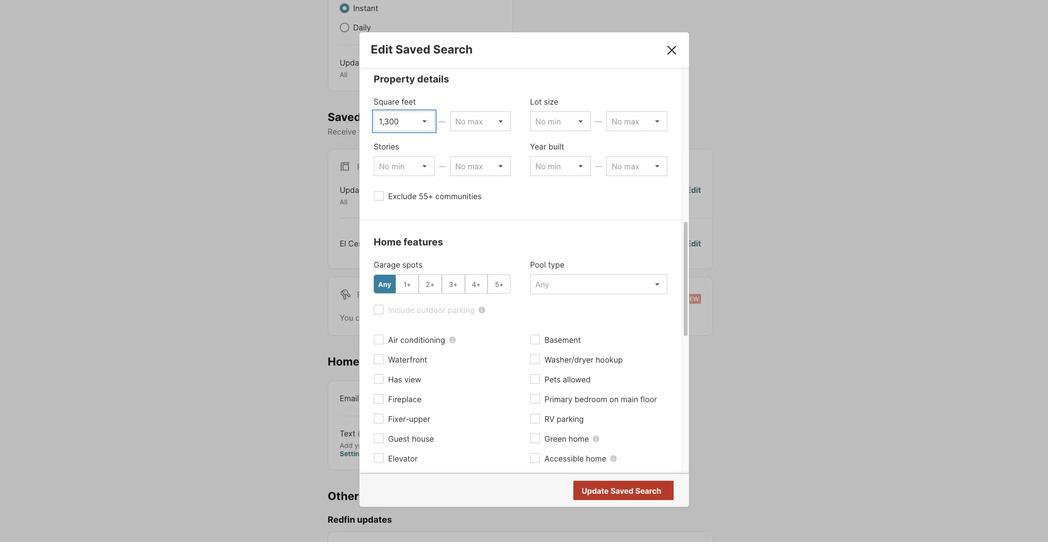 Task type: describe. For each thing, give the bounding box(es) containing it.
1+ radio
[[396, 275, 419, 294]]

0 vertical spatial parking
[[448, 305, 475, 315]]

in
[[419, 441, 425, 449]]

main
[[621, 395, 639, 404]]

spots
[[403, 260, 423, 270]]

option group inside edit saved search dialog
[[373, 275, 511, 294]]

square feet
[[374, 97, 416, 107]]

year
[[530, 142, 547, 152]]

2 types from the top
[[369, 185, 389, 195]]

create
[[371, 313, 394, 322]]

can
[[356, 313, 369, 322]]

square
[[374, 97, 400, 107]]

guest
[[388, 434, 410, 444]]

redfin
[[328, 515, 355, 525]]

edit saved search
[[371, 43, 473, 57]]

tours
[[362, 355, 391, 368]]

el
[[340, 239, 346, 248]]

number
[[393, 441, 417, 449]]

feet
[[402, 97, 416, 107]]

exclude 55+ communities
[[388, 192, 482, 201]]

updates
[[357, 515, 392, 525]]

hookup
[[596, 355, 623, 365]]

cerrito
[[349, 239, 374, 248]]

property
[[374, 73, 415, 85]]

lot
[[530, 97, 542, 107]]

update inside button
[[582, 486, 609, 496]]

edit saved search dialog
[[360, 33, 689, 542]]

update saved search
[[582, 486, 662, 496]]

Any radio
[[373, 275, 397, 294]]

your inside saved searches receive timely notifications based on your preferred search filters.
[[466, 127, 482, 137]]

sale
[[375, 162, 394, 172]]

house
[[412, 434, 434, 444]]

3+ radio
[[442, 275, 465, 294]]

air conditioning
[[388, 335, 445, 345]]

you
[[340, 313, 354, 322]]

4+ radio
[[465, 275, 488, 294]]

search for update saved search
[[636, 486, 662, 496]]

edit saved search element
[[371, 43, 654, 57]]

based
[[430, 127, 452, 137]]

home for accessible home
[[586, 454, 607, 464]]

5+ radio
[[488, 275, 511, 294]]

pets allowed
[[545, 375, 591, 385]]

saved inside button
[[611, 486, 634, 496]]

has
[[388, 375, 403, 385]]

washer/dryer hookup
[[545, 355, 623, 365]]

exclude
[[388, 192, 417, 201]]

primary bedroom on main floor
[[545, 395, 658, 404]]

(sms)
[[358, 428, 380, 438]]

for for for rent
[[357, 290, 373, 299]]

redfin updates
[[328, 515, 392, 525]]

on inside saved searches receive timely notifications based on your preferred search filters.
[[454, 127, 464, 137]]

settings
[[340, 449, 368, 458]]

communities
[[436, 192, 482, 201]]

pool type
[[530, 260, 565, 270]]

saved inside saved searches receive timely notifications based on your preferred search filters.
[[328, 110, 361, 124]]

text
[[340, 428, 356, 438]]

accessible
[[545, 454, 584, 464]]

type
[[549, 260, 565, 270]]

upper
[[409, 414, 431, 424]]

garage
[[374, 260, 400, 270]]

— for square feet
[[439, 117, 446, 126]]

built
[[549, 142, 565, 152]]

no results button
[[612, 482, 672, 501]]

search
[[520, 127, 545, 137]]

features
[[404, 236, 443, 248]]

for sale
[[357, 162, 394, 172]]

1 vertical spatial edit button
[[687, 184, 702, 206]]

home for green home
[[569, 434, 589, 444]]

any
[[378, 280, 392, 288]]

for
[[516, 313, 526, 322]]

green home
[[545, 434, 589, 444]]

account
[[426, 441, 454, 449]]

home for home tours
[[328, 355, 360, 368]]

has view
[[388, 375, 422, 385]]

1 vertical spatial your
[[355, 441, 369, 449]]

searching
[[478, 313, 514, 322]]

— for lot size
[[596, 117, 602, 126]]

1 vertical spatial update
[[340, 185, 367, 195]]

bedroom
[[575, 395, 608, 404]]

pets
[[545, 375, 561, 385]]

primary
[[545, 395, 573, 404]]

edit inside dialog
[[371, 43, 393, 57]]

outdoor
[[417, 305, 446, 315]]

fixer-upper
[[388, 414, 431, 424]]

daily
[[353, 23, 371, 32]]

details
[[418, 73, 449, 85]]

air
[[388, 335, 398, 345]]

0 vertical spatial edit button
[[486, 57, 501, 79]]

2 all from the top
[[340, 198, 348, 206]]

test
[[376, 239, 391, 248]]

notifications
[[383, 127, 428, 137]]

on inside edit saved search dialog
[[610, 395, 619, 404]]

2 vertical spatial edit button
[[687, 238, 702, 249]]

no results
[[623, 486, 661, 496]]



Task type: vqa. For each thing, say whether or not it's contained in the screenshot.
investigation
no



Task type: locate. For each thing, give the bounding box(es) containing it.
0 vertical spatial types
[[369, 58, 389, 68]]

0 vertical spatial searches
[[364, 110, 415, 124]]

for
[[357, 162, 373, 172], [357, 290, 373, 299]]

types up "property" on the left of the page
[[369, 58, 389, 68]]

green
[[545, 434, 567, 444]]

0 vertical spatial all
[[340, 70, 348, 79]]

your up settings at the bottom of page
[[355, 441, 369, 449]]

while
[[457, 313, 476, 322]]

elevator
[[388, 454, 418, 464]]

all down daily radio
[[340, 70, 348, 79]]

searches down square
[[364, 110, 415, 124]]

home inside edit saved search dialog
[[374, 236, 402, 248]]

home up accessible home
[[569, 434, 589, 444]]

1 vertical spatial home
[[586, 454, 607, 464]]

home for home features
[[374, 236, 402, 248]]

phone
[[371, 441, 391, 449]]

waterfront
[[388, 355, 428, 365]]

1 vertical spatial all
[[340, 198, 348, 206]]

view
[[405, 375, 422, 385]]

1 vertical spatial searches
[[421, 313, 455, 322]]

0 horizontal spatial searches
[[364, 110, 415, 124]]

parking down 3+ option
[[448, 305, 475, 315]]

0 vertical spatial home
[[374, 236, 402, 248]]

2+ radio
[[419, 275, 442, 294]]

0 horizontal spatial search
[[433, 43, 473, 57]]

garage spots
[[374, 260, 423, 270]]

saved
[[396, 43, 431, 57], [328, 110, 361, 124], [396, 313, 419, 322], [611, 486, 634, 496]]

5+
[[495, 280, 504, 288]]

list box
[[374, 112, 435, 131], [450, 112, 511, 131], [530, 112, 591, 131], [607, 112, 668, 131], [374, 156, 435, 176], [450, 156, 511, 176], [530, 156, 591, 176], [607, 156, 668, 176], [530, 275, 668, 294]]

1 vertical spatial search
[[636, 486, 662, 496]]

1 vertical spatial update types all
[[340, 185, 389, 206]]

searches up conditioning
[[421, 313, 455, 322]]

on right the based
[[454, 127, 464, 137]]

1 vertical spatial types
[[369, 185, 389, 195]]

0 vertical spatial search
[[433, 43, 473, 57]]

conditioning
[[401, 335, 445, 345]]

Instant radio
[[340, 3, 350, 13]]

home up garage
[[374, 236, 402, 248]]

fireplace
[[388, 395, 422, 404]]

update down daily radio
[[340, 58, 367, 68]]

fixer-
[[388, 414, 409, 424]]

instant
[[353, 3, 379, 13]]

home features
[[374, 236, 443, 248]]

0 vertical spatial update types all
[[340, 58, 389, 79]]

1 horizontal spatial search
[[636, 486, 662, 496]]

size
[[544, 97, 559, 107]]

you can create saved searches while searching for
[[340, 313, 528, 322]]

55+
[[419, 192, 434, 201]]

0 vertical spatial your
[[466, 127, 482, 137]]

0 horizontal spatial home
[[328, 355, 360, 368]]

update saved search button
[[574, 481, 674, 500]]

1
[[394, 239, 397, 248]]

preferred
[[484, 127, 518, 137]]

update left no
[[582, 486, 609, 496]]

—
[[439, 117, 446, 126], [596, 117, 602, 126], [439, 162, 446, 170], [596, 162, 602, 170]]

search up details
[[433, 43, 473, 57]]

results
[[635, 486, 661, 496]]

0 vertical spatial home
[[569, 434, 589, 444]]

1 all from the top
[[340, 70, 348, 79]]

year built
[[530, 142, 565, 152]]

0 vertical spatial for
[[357, 162, 373, 172]]

1 for from the top
[[357, 162, 373, 172]]

filters.
[[547, 127, 570, 137]]

receive
[[328, 127, 357, 137]]

el cerrito test 1
[[340, 239, 397, 248]]

0 vertical spatial update
[[340, 58, 367, 68]]

for left rent
[[357, 290, 373, 299]]

types
[[369, 58, 389, 68], [369, 185, 389, 195]]

0 vertical spatial on
[[454, 127, 464, 137]]

searches inside saved searches receive timely notifications based on your preferred search filters.
[[364, 110, 415, 124]]

2 for from the top
[[357, 290, 373, 299]]

edit button
[[486, 57, 501, 79], [687, 184, 702, 206], [687, 238, 702, 249]]

all up el on the left top of page
[[340, 198, 348, 206]]

your left preferred
[[466, 127, 482, 137]]

emails
[[362, 489, 397, 503]]

property details
[[374, 73, 449, 85]]

parking up green home
[[557, 414, 584, 424]]

on
[[454, 127, 464, 137], [610, 395, 619, 404]]

1 horizontal spatial your
[[466, 127, 482, 137]]

2 vertical spatial update
[[582, 486, 609, 496]]

1 horizontal spatial home
[[374, 236, 402, 248]]

no
[[623, 486, 633, 496]]

1 horizontal spatial parking
[[557, 414, 584, 424]]

stories
[[374, 142, 399, 152]]

update types all down for sale
[[340, 185, 389, 206]]

4+
[[472, 280, 481, 288]]

1 vertical spatial parking
[[557, 414, 584, 424]]

2 update types all from the top
[[340, 185, 389, 206]]

your
[[466, 127, 482, 137], [355, 441, 369, 449]]

for rent
[[357, 290, 395, 299]]

home left tours
[[328, 355, 360, 368]]

for for for sale
[[357, 162, 373, 172]]

rent
[[375, 290, 395, 299]]

search
[[433, 43, 473, 57], [636, 486, 662, 496]]

pool
[[530, 260, 546, 270]]

search right no
[[636, 486, 662, 496]]

add your phone number in
[[340, 441, 426, 449]]

1 update types all from the top
[[340, 58, 389, 79]]

washer/dryer
[[545, 355, 594, 365]]

saved searches receive timely notifications based on your preferred search filters.
[[328, 110, 570, 137]]

home right accessible
[[586, 454, 607, 464]]

rv parking
[[545, 414, 584, 424]]

option group containing any
[[373, 275, 511, 294]]

0 horizontal spatial your
[[355, 441, 369, 449]]

2+
[[426, 280, 435, 288]]

3+
[[449, 280, 458, 288]]

1 types from the top
[[369, 58, 389, 68]]

— for stories
[[439, 162, 446, 170]]

update types all
[[340, 58, 389, 79], [340, 185, 389, 206]]

on left the main on the right of the page
[[610, 395, 619, 404]]

— for year built
[[596, 162, 602, 170]]

1 vertical spatial home
[[328, 355, 360, 368]]

1+
[[404, 280, 411, 288]]

0 horizontal spatial parking
[[448, 305, 475, 315]]

text (sms)
[[340, 428, 380, 438]]

add
[[340, 441, 353, 449]]

search for edit saved search
[[433, 43, 473, 57]]

account settings
[[340, 441, 454, 458]]

guest house
[[388, 434, 434, 444]]

allowed
[[563, 375, 591, 385]]

1 horizontal spatial searches
[[421, 313, 455, 322]]

types down for sale
[[369, 185, 389, 195]]

lot size
[[530, 97, 559, 107]]

Daily radio
[[340, 23, 350, 32]]

option group
[[373, 275, 511, 294]]

search inside button
[[636, 486, 662, 496]]

update types all up square
[[340, 58, 389, 79]]

for left sale at the top of page
[[357, 162, 373, 172]]

home
[[569, 434, 589, 444], [586, 454, 607, 464]]

1 vertical spatial on
[[610, 395, 619, 404]]

1 horizontal spatial on
[[610, 395, 619, 404]]

basement
[[545, 335, 581, 345]]

update down for sale
[[340, 185, 367, 195]]

edit
[[371, 43, 393, 57], [486, 58, 501, 68], [687, 185, 702, 195], [687, 239, 702, 248]]

include
[[388, 305, 415, 315]]

all
[[340, 70, 348, 79], [340, 198, 348, 206]]

account settings link
[[340, 441, 454, 458]]

0 horizontal spatial on
[[454, 127, 464, 137]]

home tours
[[328, 355, 391, 368]]

searches
[[364, 110, 415, 124], [421, 313, 455, 322]]

accessible home
[[545, 454, 607, 464]]

1 vertical spatial for
[[357, 290, 373, 299]]

email
[[340, 393, 359, 403]]



